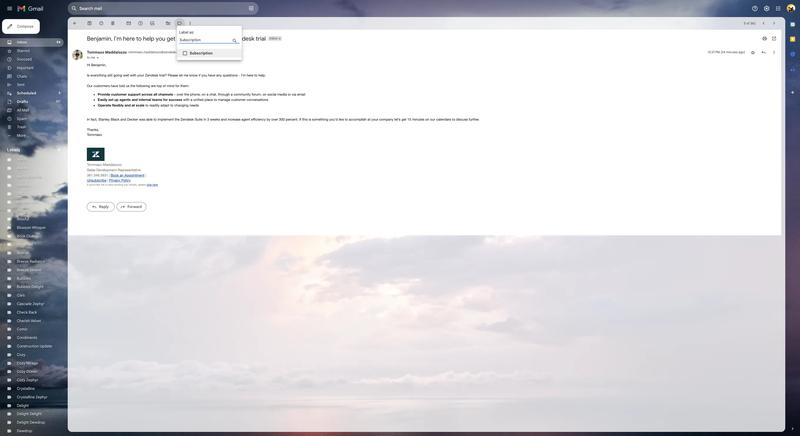 Task type: vqa. For each thing, say whether or not it's contained in the screenshot.
the
yes



Task type: locate. For each thing, give the bounding box(es) containing it.
chat,
[[233, 103, 241, 107]]

at right accomplish
[[409, 130, 412, 135]]

over right –
[[196, 103, 204, 107]]

of right 'top'
[[181, 93, 184, 97]]

on right phone,
[[224, 103, 229, 107]]

have left any
[[231, 82, 239, 86]]

3 cozy from the top
[[19, 411, 28, 416]]

stop
[[120, 204, 126, 207]]

2 aurora from the top
[[19, 194, 31, 199]]

bubbles for bubbles
[[19, 307, 34, 312]]

1 horizontal spatial get
[[446, 130, 452, 135]]

me down unsubscribe link
[[112, 204, 116, 207]]

the right us
[[145, 93, 150, 97]]

1 vertical spatial zephyr
[[29, 420, 42, 426]]

2 vertical spatial breeze
[[19, 298, 32, 303]]

2 horizontal spatial your
[[413, 130, 420, 135]]

any
[[240, 82, 246, 86]]

glimmer
[[28, 232, 44, 237]]

across
[[157, 103, 170, 107]]

0 vertical spatial of
[[236, 39, 242, 47]]

the left phone,
[[205, 103, 210, 107]]

bubbles down the "bubbles" link
[[19, 317, 34, 322]]

1 horizontal spatial a
[[257, 103, 259, 107]]

zendesk
[[258, 39, 283, 47], [161, 82, 176, 86], [201, 130, 215, 135]]

you
[[173, 39, 184, 47], [224, 82, 230, 86], [138, 204, 143, 207]]

unsubscribe
[[97, 198, 118, 203]]

readily
[[166, 115, 177, 119]]

tommaso inside tommaso maddalozzo cell
[[97, 56, 116, 61]]

blissful link
[[19, 241, 32, 247]]

0 horizontal spatial over
[[196, 103, 204, 107]]

to left help
[[151, 39, 157, 47]]

please
[[153, 204, 162, 207]]

fact,
[[101, 130, 108, 135]]

your left company
[[413, 130, 420, 135]]

zephyr down ocean
[[29, 420, 42, 426]]

0 vertical spatial you
[[173, 39, 184, 47]]

breeze down breeze link
[[19, 288, 32, 294]]

me right let
[[204, 82, 209, 86]]

tommaso inside tommaso maddalozzo sales development representative
[[97, 181, 113, 185]]

1 vertical spatial if
[[97, 204, 98, 207]]

0 vertical spatial over
[[196, 103, 204, 107]]

1 vertical spatial here
[[274, 82, 282, 86]]

0 horizontal spatial zendesk
[[161, 82, 176, 86]]

tommaso down thanks,
[[97, 148, 113, 152]]

0 vertical spatial here
[[137, 39, 150, 47]]

2 horizontal spatial zendesk
[[258, 39, 283, 47]]

birthday
[[19, 222, 35, 228]]

scheduled
[[19, 101, 40, 106]]

1 horizontal spatial if
[[333, 130, 335, 135]]

construction update link
[[19, 383, 58, 388]]

snooze image
[[153, 23, 159, 29]]

2 a from the left
[[257, 103, 259, 107]]

provide
[[109, 103, 123, 107]]

me up hi benjamin,
[[101, 62, 106, 66]]

bubbles delight link
[[19, 317, 48, 322]]

0 vertical spatial i'm
[[126, 39, 135, 47]]

1 aurora from the top
[[19, 185, 31, 190]]

1 bubbles from the top
[[19, 307, 34, 312]]

benjamin, i'm here to help you get the most out of your zendesk trial
[[97, 39, 295, 47]]

chats link
[[19, 82, 30, 87]]

tommaso for tommaso
[[97, 148, 113, 152]]

1 tommaso from the top
[[97, 56, 116, 61]]

1 horizontal spatial i'm
[[268, 82, 273, 86]]

you down policy
[[138, 204, 143, 207]]

157
[[62, 111, 67, 115]]

gift
[[36, 222, 42, 228]]

subscription
[[211, 57, 236, 62]]

your right out
[[243, 39, 257, 47]]

0 horizontal spatial at
[[146, 115, 150, 119]]

important link
[[19, 73, 37, 78]]

0 horizontal spatial here
[[137, 39, 150, 47]]

emails,
[[143, 204, 153, 207]]

1 vertical spatial get
[[446, 130, 452, 135]]

labels image
[[197, 23, 203, 29]]

1 vertical spatial tommaso
[[97, 148, 113, 152]]

maddalozzo for tommaso maddalozzo sales development representative
[[114, 181, 135, 185]]

weeks
[[234, 130, 244, 135]]

aurora sparkle link
[[19, 194, 46, 199]]

labels navigation
[[0, 19, 75, 437]]

at
[[146, 115, 150, 119], [409, 130, 412, 135]]

cozy up the 'crystalline'
[[19, 420, 28, 426]]

our
[[478, 130, 484, 135]]

flexibly
[[124, 115, 137, 119]]

condiments link
[[19, 373, 41, 378]]

0 horizontal spatial you
[[138, 204, 143, 207]]

here down mark as unread icon
[[137, 39, 150, 47]]

15
[[453, 130, 457, 135]]

get
[[185, 39, 195, 47], [446, 130, 452, 135]]

on left our
[[473, 130, 477, 135]]

construction
[[19, 383, 43, 388]]

of right out
[[236, 39, 242, 47]]

aurora down alerts link
[[19, 185, 31, 190]]

with
[[144, 82, 152, 86]]

2 bubbles from the top
[[19, 317, 34, 322]]

like down unsubscribe
[[107, 204, 111, 207]]

on left social
[[292, 103, 296, 107]]

at left scale
[[146, 115, 150, 119]]

sales
[[97, 187, 106, 191]]

you right help
[[173, 39, 184, 47]]

the left most
[[197, 39, 206, 47]]

300
[[310, 130, 317, 135]]

cozy for cozy zephyr
[[19, 420, 28, 426]]

please
[[186, 82, 198, 86]]

get down the move to icon
[[185, 39, 195, 47]]

0 vertical spatial tommaso
[[97, 56, 116, 61]]

privacy
[[121, 198, 134, 203]]

1 horizontal spatial zendesk
[[201, 130, 215, 135]]

3 breeze from the top
[[19, 298, 32, 303]]

breeze down breakfast link
[[19, 279, 32, 284]]

your right with
[[153, 82, 160, 86]]

0 horizontal spatial a
[[230, 103, 232, 107]]

2 cozy from the top
[[19, 401, 28, 407]]

1 vertical spatial zendesk
[[161, 82, 176, 86]]

support
[[142, 103, 156, 107]]

aurora sparkle
[[19, 194, 46, 199]]

mark as unread image
[[140, 23, 146, 29]]

2 horizontal spatial on
[[473, 130, 477, 135]]

a left chat,
[[230, 103, 232, 107]]

over right by
[[302, 130, 309, 135]]

unsubscribe link
[[97, 198, 118, 203]]

1 vertical spatial bubbles
[[19, 317, 34, 322]]

if left you'd
[[97, 204, 98, 207]]

cherish
[[19, 354, 33, 360]]

spam
[[19, 129, 30, 135]]

1 vertical spatial aurora
[[19, 194, 31, 199]]

over
[[196, 103, 204, 107], [302, 130, 309, 135]]

here right -
[[274, 82, 282, 86]]

snoozed link
[[19, 63, 35, 69]]

1 horizontal spatial here
[[274, 82, 282, 86]]

aurora link
[[19, 185, 31, 190]]

sparkle
[[32, 194, 46, 199]]

i'm right -
[[268, 82, 273, 86]]

2 horizontal spatial me
[[204, 82, 209, 86]]

0 horizontal spatial if
[[97, 204, 98, 207]]

zephyr up back
[[36, 336, 49, 341]]

0 horizontal spatial i'm
[[126, 39, 135, 47]]

ocean
[[29, 411, 41, 416]]

2 vertical spatial zendesk
[[201, 130, 215, 135]]

0 vertical spatial get
[[185, 39, 195, 47]]

scale
[[151, 115, 161, 119]]

this
[[336, 130, 342, 135]]

like right the you'd
[[377, 130, 382, 135]]

starred
[[19, 54, 33, 59]]

0 vertical spatial like
[[377, 130, 382, 135]]

report spam image
[[110, 23, 115, 29]]

1 horizontal spatial have
[[231, 82, 239, 86]]

tommaso maddalozzo cell
[[97, 56, 205, 61]]

you right if
[[224, 82, 230, 86]]

0 horizontal spatial on
[[224, 103, 229, 107]]

more image
[[209, 23, 214, 29]]

back to inbox image
[[80, 23, 86, 29]]

cozy for cozy link
[[19, 392, 28, 397]]

2 tommaso from the top
[[97, 148, 113, 152]]

to
[[151, 39, 157, 47], [97, 62, 100, 66], [283, 82, 286, 86], [162, 115, 165, 119], [189, 115, 193, 119], [171, 130, 174, 135], [383, 130, 387, 135], [502, 130, 506, 135], [117, 204, 119, 207]]

zendesk left trial
[[258, 39, 283, 47]]

aurora for aurora sparkle
[[19, 194, 31, 199]]

1 vertical spatial of
[[181, 93, 184, 97]]

1 vertical spatial your
[[153, 82, 160, 86]]

tommaso for tommaso maddalozzo sales development representative
[[97, 181, 113, 185]]

to left accomplish
[[383, 130, 387, 135]]

zendesk left suite on the top left of the page
[[201, 130, 215, 135]]

maddalozzo up "development"
[[114, 181, 135, 185]]

following
[[151, 93, 167, 97]]

here
[[137, 39, 150, 47], [274, 82, 282, 86]]

i'm down delete image
[[126, 39, 135, 47]]

more
[[19, 148, 28, 153]]

the right implement
[[194, 130, 200, 135]]

benjamin, right hi
[[101, 70, 118, 74]]

cozy down cozy link
[[19, 401, 28, 407]]

0 vertical spatial breeze
[[19, 279, 32, 284]]

1 cozy from the top
[[19, 392, 28, 397]]

0 horizontal spatial like
[[107, 204, 111, 207]]

construction update
[[19, 383, 58, 388]]

have left 'told'
[[123, 93, 131, 97]]

3 tommaso from the top
[[97, 181, 113, 185]]

breeze link
[[19, 279, 32, 284]]

tommaso up sales
[[97, 181, 113, 185]]

our
[[97, 93, 103, 97]]

0 horizontal spatial get
[[185, 39, 195, 47]]

1 horizontal spatial you
[[173, 39, 184, 47]]

delete image
[[123, 23, 128, 29]]

tommaso up to me
[[97, 56, 116, 61]]

breakfast link
[[19, 270, 37, 275]]

breeze for breeze serene
[[19, 298, 32, 303]]

bubbles
[[19, 307, 34, 312], [19, 317, 34, 322]]

cozy up cozy mirage link
[[19, 392, 28, 397]]

radiance
[[33, 288, 50, 294]]

customers
[[104, 93, 122, 97]]

company
[[421, 130, 437, 135]]

a right through
[[257, 103, 259, 107]]

your
[[243, 39, 257, 47], [153, 82, 160, 86], [413, 130, 420, 135]]

tommaso for tommaso maddalozzo tommaso.maddalozzo@zendesk.com >
[[97, 56, 116, 61]]

breeze up the "bubbles" link
[[19, 298, 32, 303]]

important
[[19, 73, 37, 78]]

1 vertical spatial maddalozzo
[[114, 181, 135, 185]]

aurora down aurora "link"
[[19, 194, 31, 199]]

4 cozy from the top
[[19, 420, 28, 426]]

1 vertical spatial you
[[224, 82, 230, 86]]

maddalozzo inside cell
[[117, 56, 141, 61]]

tommaso
[[97, 56, 116, 61], [97, 148, 113, 152], [97, 181, 113, 185]]

benjamin, down report spam icon
[[97, 39, 125, 47]]

of
[[236, 39, 242, 47], [181, 93, 184, 97]]

zendesk up are
[[161, 82, 176, 86]]

if left this
[[333, 130, 335, 135]]

cozy down cozy mirage
[[19, 411, 28, 416]]

1 vertical spatial breeze
[[19, 288, 32, 294]]

1 vertical spatial over
[[302, 130, 309, 135]]

zephyr for cascade zephyr
[[36, 336, 49, 341]]

maddalozzo up hi benjamin,
[[117, 56, 141, 61]]

black
[[123, 130, 133, 135]]

2 vertical spatial tommaso
[[97, 181, 113, 185]]

0 vertical spatial bubbles
[[19, 307, 34, 312]]

0 vertical spatial aurora
[[19, 185, 31, 190]]

bubbles for bubbles delight
[[19, 317, 34, 322]]

2 breeze from the top
[[19, 288, 32, 294]]

trial
[[284, 39, 295, 47]]

channels
[[176, 103, 192, 107]]

implement
[[175, 130, 193, 135]]

None search field
[[75, 2, 287, 16]]

bubbles down breeze serene link
[[19, 307, 34, 312]]

told
[[132, 93, 139, 97]]

0 horizontal spatial me
[[101, 62, 106, 66]]

1 horizontal spatial over
[[302, 130, 309, 135]]

to me
[[97, 62, 106, 66]]

get left 15
[[446, 130, 452, 135]]

cozy
[[19, 392, 28, 397], [19, 401, 28, 407], [19, 411, 28, 416], [19, 420, 28, 426]]

1 horizontal spatial me
[[112, 204, 116, 207]]

1 vertical spatial at
[[409, 130, 412, 135]]

1 breeze from the top
[[19, 279, 32, 284]]

0 vertical spatial maddalozzo
[[117, 56, 141, 61]]

0 horizontal spatial have
[[123, 93, 131, 97]]

0 vertical spatial zephyr
[[36, 336, 49, 341]]

further.
[[521, 130, 533, 135]]

2 vertical spatial you
[[138, 204, 143, 207]]

calendars
[[485, 130, 501, 135]]

0 vertical spatial your
[[243, 39, 257, 47]]

1 vertical spatial i'm
[[268, 82, 273, 86]]

maddalozzo inside tommaso maddalozzo sales development representative
[[114, 181, 135, 185]]

inbox link
[[19, 45, 30, 50]]



Task type: describe. For each thing, give the bounding box(es) containing it.
something
[[347, 130, 365, 135]]

and right black at the left of the page
[[134, 130, 140, 135]]

1 horizontal spatial at
[[409, 130, 412, 135]]

12:37 pm 
[[787, 56, 800, 60]]

and right 'weeks'
[[245, 130, 252, 135]]

efficiency
[[279, 130, 295, 135]]

12:37 pm
[[787, 56, 800, 60]]

1 a from the left
[[230, 103, 232, 107]]

2 vertical spatial me
[[112, 204, 116, 207]]

privacy policy link
[[121, 198, 145, 203]]

Search mail text field
[[88, 6, 259, 12]]

minutes
[[458, 130, 472, 135]]

trash link
[[19, 139, 29, 144]]

0 vertical spatial have
[[231, 82, 239, 86]]

percent.
[[318, 130, 332, 135]]

to left stop
[[117, 204, 119, 207]]

cascade
[[19, 336, 35, 341]]

to right adapt
[[189, 115, 193, 119]]

|
[[119, 198, 120, 203]]

chats
[[19, 82, 30, 87]]

accomplish
[[388, 130, 407, 135]]

hi
[[97, 70, 100, 74]]

0 vertical spatial benjamin,
[[97, 39, 125, 47]]

cozy for cozy ocean
[[19, 411, 28, 416]]

breeze for breeze radiance
[[19, 288, 32, 294]]

operate flexibly and at scale to readily adapt to changing needs
[[109, 115, 221, 119]]

0 vertical spatial if
[[333, 130, 335, 135]]

labels heading
[[8, 164, 62, 170]]

1 vertical spatial me
[[204, 82, 209, 86]]

0 vertical spatial me
[[101, 62, 106, 66]]

blossom whisper
[[19, 251, 51, 256]]

is
[[343, 130, 346, 135]]

cozy ocean link
[[19, 411, 41, 416]]

cherish velvet link
[[19, 354, 46, 360]]

1 vertical spatial have
[[123, 93, 131, 97]]

condiments
[[19, 373, 41, 378]]

agent
[[268, 130, 278, 135]]

to right scale
[[162, 115, 165, 119]]

are
[[168, 93, 173, 97]]

main menu image
[[7, 6, 14, 13]]

cozy mirage
[[19, 401, 42, 407]]

to right able
[[171, 130, 174, 135]]

2 horizontal spatial you
[[224, 82, 230, 86]]

advanced search options image
[[273, 3, 285, 15]]

for
[[195, 93, 200, 97]]

maddalozzo for tommaso maddalozzo tommaso.maddalozzo@zendesk.com >
[[117, 56, 141, 61]]

aurora for aurora "link"
[[19, 185, 31, 190]]

the inside provide customer support across all channels – over the phone, on a chat, through a community forum, on social media or via email
[[205, 103, 210, 107]]

book club link
[[19, 260, 38, 265]]

cars link
[[19, 326, 27, 331]]

breeze for breeze link
[[19, 279, 32, 284]]

changing
[[194, 115, 210, 119]]

to left discuss
[[502, 130, 506, 135]]

suite
[[216, 130, 225, 135]]

operate
[[109, 115, 123, 119]]

labels
[[8, 164, 22, 170]]

in fact, stanley black and decker was able to implement the zendesk suite in 3 weeks and increase agent efficiency by over 300 percent. if this is something you'd like to accomplish at your company let's get 15 minutes on our calendars to discuss further.
[[97, 130, 533, 135]]

back
[[32, 345, 41, 350]]

blissful
[[19, 241, 32, 247]]

–
[[193, 103, 195, 107]]

discuss
[[507, 130, 520, 135]]

tommaso maddalozzo tommaso.maddalozzo@zendesk.com >
[[97, 56, 205, 61]]

policy
[[135, 198, 145, 203]]

1 horizontal spatial like
[[377, 130, 382, 135]]

1 horizontal spatial on
[[292, 103, 296, 107]]

snoozed
[[19, 63, 35, 69]]

12:37 pm cell
[[787, 55, 800, 61]]

bubbles link
[[19, 307, 34, 312]]

over inside provide customer support across all channels – over the phone, on a chat, through a community forum, on social media or via email
[[196, 103, 204, 107]]

1 horizontal spatial your
[[243, 39, 257, 47]]

1 vertical spatial benjamin,
[[101, 70, 118, 74]]

whisper
[[36, 251, 51, 256]]

check
[[19, 345, 31, 350]]

add to tasks image
[[166, 23, 172, 29]]

0 horizontal spatial your
[[153, 82, 160, 86]]

know
[[210, 82, 220, 86]]

bbq
[[19, 213, 27, 218]]

search mail image
[[77, 4, 88, 15]]

mirage
[[29, 401, 42, 407]]

to left help.
[[283, 82, 286, 86]]

increase
[[253, 130, 267, 135]]

by
[[296, 130, 301, 135]]

archive image
[[97, 23, 102, 29]]

breeze radiance link
[[19, 288, 50, 294]]

and right flexibly
[[138, 115, 145, 119]]

breakfast
[[19, 270, 37, 275]]

help
[[159, 39, 172, 47]]

still
[[119, 82, 125, 86]]

cozy for cozy mirage
[[19, 401, 28, 407]]

1 horizontal spatial of
[[236, 39, 242, 47]]

compose
[[19, 27, 37, 32]]

1 vertical spatial like
[[107, 204, 111, 207]]

move to image
[[184, 23, 190, 29]]

0 horizontal spatial of
[[181, 93, 184, 97]]

velvet
[[34, 354, 46, 360]]

compose button
[[2, 21, 44, 38]]

hi benjamin,
[[97, 70, 119, 74]]

well
[[137, 82, 143, 86]]

alerts link
[[19, 175, 30, 181]]

0 vertical spatial zendesk
[[258, 39, 283, 47]]

Label-as menu open text field
[[199, 41, 277, 49]]

gmail image
[[19, 4, 51, 15]]

all
[[19, 120, 23, 125]]

zephyr for cozy zephyr
[[29, 420, 42, 426]]

cozy zephyr
[[19, 420, 42, 426]]

us
[[140, 93, 144, 97]]

if you'd like me to stop sending you emails, please
[[97, 204, 163, 207]]

delight
[[35, 317, 48, 322]]

book club
[[19, 260, 38, 265]]

is
[[97, 82, 100, 86]]

crystalline
[[19, 430, 39, 435]]

2 vertical spatial your
[[413, 130, 420, 135]]

baseball link
[[19, 204, 35, 209]]

3
[[230, 130, 232, 135]]

all mail link
[[19, 120, 32, 125]]

forum,
[[280, 103, 291, 107]]

able
[[162, 130, 170, 135]]

cars
[[19, 326, 27, 331]]

cozy mirage link
[[19, 401, 42, 407]]

>
[[203, 56, 205, 60]]

let's
[[438, 130, 445, 135]]

in
[[226, 130, 229, 135]]

everything
[[101, 82, 118, 86]]

tommaso.maddalozzo@zendesk.com
[[144, 56, 203, 60]]

more button
[[0, 146, 71, 156]]

0 vertical spatial at
[[146, 115, 150, 119]]

to up hi
[[97, 62, 100, 66]]

customer
[[124, 103, 141, 107]]



